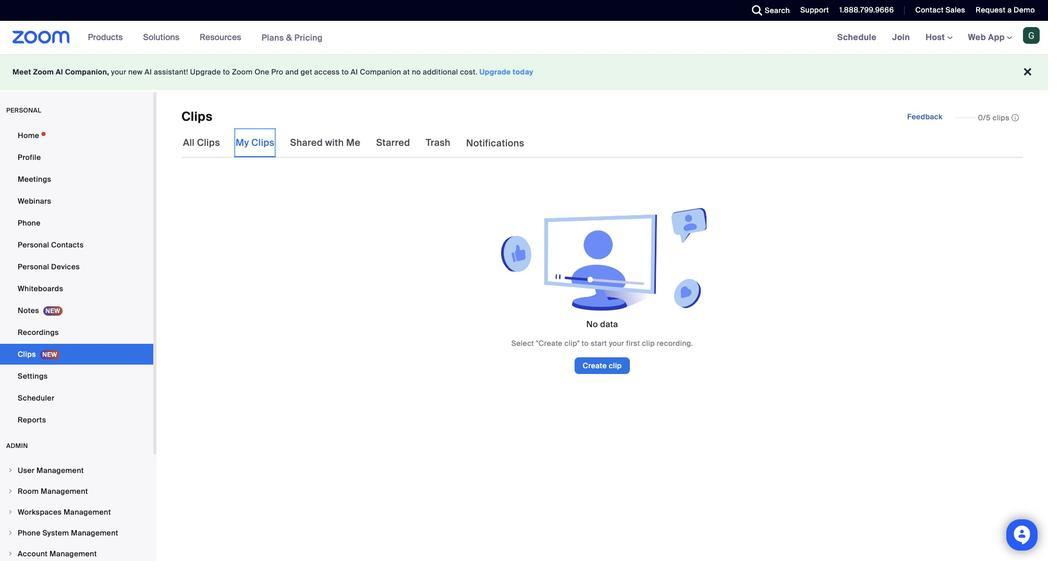 Task type: describe. For each thing, give the bounding box(es) containing it.
assistant!
[[154, 67, 188, 77]]

contacts
[[51, 240, 84, 250]]

resources
[[200, 32, 241, 43]]

feedback button
[[899, 108, 951, 125]]

contact
[[915, 5, 944, 15]]

all clips
[[183, 137, 220, 149]]

right image for workspaces management
[[7, 509, 14, 516]]

shared
[[290, 137, 323, 149]]

1 horizontal spatial clip
[[642, 339, 655, 348]]

solutions button
[[143, 21, 184, 54]]

data
[[600, 319, 618, 330]]

workspaces
[[18, 508, 62, 517]]

join
[[892, 32, 910, 43]]

and
[[285, 67, 299, 77]]

a
[[1007, 5, 1012, 15]]

room management
[[18, 487, 88, 496]]

your inside the meet zoom ai companion, footer
[[111, 67, 126, 77]]

admin menu menu
[[0, 461, 153, 562]]

management for account management
[[50, 550, 97, 559]]

meetings link
[[0, 169, 153, 190]]

1 zoom from the left
[[33, 67, 54, 77]]

host
[[926, 32, 947, 43]]

new
[[128, 67, 143, 77]]

webinars link
[[0, 191, 153, 212]]

meet
[[13, 67, 31, 77]]

admin
[[6, 442, 28, 451]]

meetings navigation
[[829, 21, 1048, 55]]

create clip
[[583, 361, 622, 371]]

search
[[765, 6, 790, 15]]

phone for phone
[[18, 218, 41, 228]]

pricing
[[294, 32, 323, 43]]

solutions
[[143, 32, 179, 43]]

2 ai from the left
[[145, 67, 152, 77]]

resources button
[[200, 21, 246, 54]]

one
[[255, 67, 269, 77]]

select "create clip" to start your first clip recording.
[[511, 339, 693, 348]]

whiteboards
[[18, 284, 63, 294]]

contact sales
[[915, 5, 965, 15]]

my clips
[[236, 137, 275, 149]]

personal devices link
[[0, 257, 153, 277]]

room
[[18, 487, 39, 496]]

my
[[236, 137, 249, 149]]

all
[[183, 137, 195, 149]]

0/5 clips application
[[955, 113, 1019, 123]]

recording.
[[657, 339, 693, 348]]

plans & pricing
[[262, 32, 323, 43]]

create clip button
[[574, 358, 630, 374]]

companion,
[[65, 67, 109, 77]]

0 horizontal spatial to
[[223, 67, 230, 77]]

start
[[591, 339, 607, 348]]

additional
[[423, 67, 458, 77]]

home
[[18, 131, 39, 140]]

no data
[[586, 319, 618, 330]]

tabs of clips tab list
[[181, 128, 526, 158]]

3 ai from the left
[[351, 67, 358, 77]]

management for user management
[[37, 466, 84, 476]]

products
[[88, 32, 123, 43]]

notes
[[18, 306, 39, 315]]

product information navigation
[[80, 21, 331, 55]]

web
[[968, 32, 986, 43]]

trash tab
[[424, 128, 452, 157]]

home link
[[0, 125, 153, 146]]

shared with me
[[290, 137, 361, 149]]

schedule
[[837, 32, 877, 43]]

profile picture image
[[1023, 27, 1040, 44]]

schedule link
[[829, 21, 884, 54]]

0/5 clips
[[978, 113, 1010, 122]]

request a demo
[[976, 5, 1035, 15]]

account management
[[18, 550, 97, 559]]

recordings link
[[0, 322, 153, 343]]

personal for personal contacts
[[18, 240, 49, 250]]

starred tab
[[375, 128, 412, 157]]

&
[[286, 32, 292, 43]]

no
[[412, 67, 421, 77]]

personal
[[6, 106, 41, 115]]

reports
[[18, 416, 46, 425]]

notes link
[[0, 300, 153, 321]]

host button
[[926, 32, 952, 43]]

2 upgrade from the left
[[479, 67, 511, 77]]

workspaces management
[[18, 508, 111, 517]]

first
[[626, 339, 640, 348]]

clips inside my clips 'tab'
[[251, 137, 275, 149]]

workspaces management menu item
[[0, 503, 153, 522]]

with
[[325, 137, 344, 149]]

phone system management
[[18, 529, 118, 538]]



Task type: vqa. For each thing, say whether or not it's contained in the screenshot.
to to the left
yes



Task type: locate. For each thing, give the bounding box(es) containing it.
personal
[[18, 240, 49, 250], [18, 262, 49, 272]]

right image inside phone system management menu item
[[7, 530, 14, 537]]

2 zoom from the left
[[232, 67, 253, 77]]

account
[[18, 550, 48, 559]]

clip right create
[[609, 361, 622, 371]]

support
[[800, 5, 829, 15]]

right image for phone system management
[[7, 530, 14, 537]]

clips inside clips link
[[18, 350, 36, 359]]

1 horizontal spatial zoom
[[232, 67, 253, 77]]

1 vertical spatial personal
[[18, 262, 49, 272]]

1 vertical spatial phone
[[18, 529, 41, 538]]

2 personal from the top
[[18, 262, 49, 272]]

your left first
[[609, 339, 624, 348]]

1 horizontal spatial ai
[[145, 67, 152, 77]]

meet zoom ai companion, your new ai assistant! upgrade to zoom one pro and get access to ai companion at no additional cost. upgrade today
[[13, 67, 533, 77]]

your left new
[[111, 67, 126, 77]]

personal devices
[[18, 262, 80, 272]]

your
[[111, 67, 126, 77], [609, 339, 624, 348]]

4 right image from the top
[[7, 551, 14, 557]]

phone inside menu item
[[18, 529, 41, 538]]

join link
[[884, 21, 918, 54]]

management up the account management menu item
[[71, 529, 118, 538]]

cost.
[[460, 67, 478, 77]]

phone system management menu item
[[0, 524, 153, 543]]

get
[[301, 67, 312, 77]]

meet zoom ai companion, footer
[[0, 54, 1048, 90]]

upgrade today link
[[479, 67, 533, 77]]

1 horizontal spatial upgrade
[[479, 67, 511, 77]]

create
[[583, 361, 607, 371]]

personal up whiteboards in the bottom left of the page
[[18, 262, 49, 272]]

feedback
[[907, 112, 943, 121]]

scheduler link
[[0, 388, 153, 409]]

right image
[[7, 489, 14, 495], [7, 509, 14, 516], [7, 530, 14, 537], [7, 551, 14, 557]]

ai right new
[[145, 67, 152, 77]]

personal contacts link
[[0, 235, 153, 256]]

1 horizontal spatial your
[[609, 339, 624, 348]]

right image inside the account management menu item
[[7, 551, 14, 557]]

pro
[[271, 67, 283, 77]]

0 vertical spatial phone
[[18, 218, 41, 228]]

upgrade down product information navigation
[[190, 67, 221, 77]]

meetings
[[18, 175, 51, 184]]

management
[[37, 466, 84, 476], [41, 487, 88, 496], [64, 508, 111, 517], [71, 529, 118, 538], [50, 550, 97, 559]]

zoom left one
[[232, 67, 253, 77]]

to right clip"
[[582, 339, 589, 348]]

1 horizontal spatial to
[[342, 67, 349, 77]]

zoom
[[33, 67, 54, 77], [232, 67, 253, 77]]

management for room management
[[41, 487, 88, 496]]

web app button
[[968, 32, 1012, 43]]

phone for phone system management
[[18, 529, 41, 538]]

settings link
[[0, 366, 153, 387]]

1 right image from the top
[[7, 489, 14, 495]]

0 horizontal spatial clip
[[609, 361, 622, 371]]

clips
[[993, 113, 1010, 122]]

select
[[511, 339, 534, 348]]

1.888.799.9666
[[839, 5, 894, 15]]

user management menu item
[[0, 461, 153, 481]]

products button
[[88, 21, 127, 54]]

plans & pricing link
[[262, 32, 323, 43], [262, 32, 323, 43]]

ai left companion,
[[56, 67, 63, 77]]

app
[[988, 32, 1005, 43]]

to down resources dropdown button in the top of the page
[[223, 67, 230, 77]]

clip inside button
[[609, 361, 622, 371]]

companion
[[360, 67, 401, 77]]

right image left 'workspaces'
[[7, 509, 14, 516]]

user
[[18, 466, 35, 476]]

right image left "room"
[[7, 489, 14, 495]]

trash
[[426, 137, 451, 149]]

2 horizontal spatial ai
[[351, 67, 358, 77]]

1 ai from the left
[[56, 67, 63, 77]]

access
[[314, 67, 340, 77]]

account management menu item
[[0, 544, 153, 562]]

scheduler
[[18, 394, 54, 403]]

sales
[[946, 5, 965, 15]]

whiteboards link
[[0, 278, 153, 299]]

clip"
[[564, 339, 580, 348]]

right image
[[7, 468, 14, 474]]

3 right image from the top
[[7, 530, 14, 537]]

clips up settings
[[18, 350, 36, 359]]

search button
[[744, 0, 793, 21]]

banner containing products
[[0, 21, 1048, 55]]

0 vertical spatial personal
[[18, 240, 49, 250]]

phone link
[[0, 213, 153, 234]]

1 phone from the top
[[18, 218, 41, 228]]

management up workspaces management
[[41, 487, 88, 496]]

my clips tab
[[234, 128, 276, 157]]

clips right my
[[251, 137, 275, 149]]

devices
[[51, 262, 80, 272]]

1 upgrade from the left
[[190, 67, 221, 77]]

no
[[586, 319, 598, 330]]

phone
[[18, 218, 41, 228], [18, 529, 41, 538]]

to
[[223, 67, 230, 77], [342, 67, 349, 77], [582, 339, 589, 348]]

management down phone system management menu item
[[50, 550, 97, 559]]

0 vertical spatial clip
[[642, 339, 655, 348]]

clip
[[642, 339, 655, 348], [609, 361, 622, 371]]

profile
[[18, 153, 41, 162]]

0 horizontal spatial upgrade
[[190, 67, 221, 77]]

clips right all
[[197, 137, 220, 149]]

right image left account
[[7, 551, 14, 557]]

"create
[[536, 339, 563, 348]]

phone down webinars
[[18, 218, 41, 228]]

phone up account
[[18, 529, 41, 538]]

upgrade right the cost.
[[479, 67, 511, 77]]

request
[[976, 5, 1006, 15]]

phone inside "personal menu" menu
[[18, 218, 41, 228]]

right image for room management
[[7, 489, 14, 495]]

2 horizontal spatial to
[[582, 339, 589, 348]]

user management
[[18, 466, 84, 476]]

right image inside room management menu item
[[7, 489, 14, 495]]

starred
[[376, 137, 410, 149]]

clips up the all clips
[[181, 108, 212, 125]]

today
[[513, 67, 533, 77]]

demo
[[1014, 5, 1035, 15]]

settings
[[18, 372, 48, 381]]

to right access
[[342, 67, 349, 77]]

1 vertical spatial clip
[[609, 361, 622, 371]]

recordings
[[18, 328, 59, 337]]

0/5
[[978, 113, 991, 122]]

plans
[[262, 32, 284, 43]]

0 vertical spatial your
[[111, 67, 126, 77]]

all clips tab
[[181, 128, 222, 157]]

notifications
[[466, 137, 524, 150]]

0 horizontal spatial your
[[111, 67, 126, 77]]

clip right first
[[642, 339, 655, 348]]

personal up personal devices
[[18, 240, 49, 250]]

management for workspaces management
[[64, 508, 111, 517]]

profile link
[[0, 147, 153, 168]]

ai
[[56, 67, 63, 77], [145, 67, 152, 77], [351, 67, 358, 77]]

management up phone system management menu item
[[64, 508, 111, 517]]

personal contacts
[[18, 240, 84, 250]]

management up 'room management'
[[37, 466, 84, 476]]

personal for personal devices
[[18, 262, 49, 272]]

clips inside all clips tab
[[197, 137, 220, 149]]

0 horizontal spatial ai
[[56, 67, 63, 77]]

at
[[403, 67, 410, 77]]

zoom logo image
[[13, 31, 70, 44]]

right image for account management
[[7, 551, 14, 557]]

zoom right meet
[[33, 67, 54, 77]]

personal menu menu
[[0, 125, 153, 432]]

room management menu item
[[0, 482, 153, 502]]

reports link
[[0, 410, 153, 431]]

web app
[[968, 32, 1005, 43]]

me
[[346, 137, 361, 149]]

system
[[42, 529, 69, 538]]

2 phone from the top
[[18, 529, 41, 538]]

0 horizontal spatial zoom
[[33, 67, 54, 77]]

shared with me tab
[[289, 128, 362, 157]]

ai left 'companion'
[[351, 67, 358, 77]]

right image left system
[[7, 530, 14, 537]]

1 vertical spatial your
[[609, 339, 624, 348]]

right image inside workspaces management menu item
[[7, 509, 14, 516]]

webinars
[[18, 197, 51, 206]]

1 personal from the top
[[18, 240, 49, 250]]

banner
[[0, 21, 1048, 55]]

clips
[[181, 108, 212, 125], [197, 137, 220, 149], [251, 137, 275, 149], [18, 350, 36, 359]]

upgrade
[[190, 67, 221, 77], [479, 67, 511, 77]]

2 right image from the top
[[7, 509, 14, 516]]

contact sales link
[[908, 0, 968, 21], [915, 5, 965, 15]]



